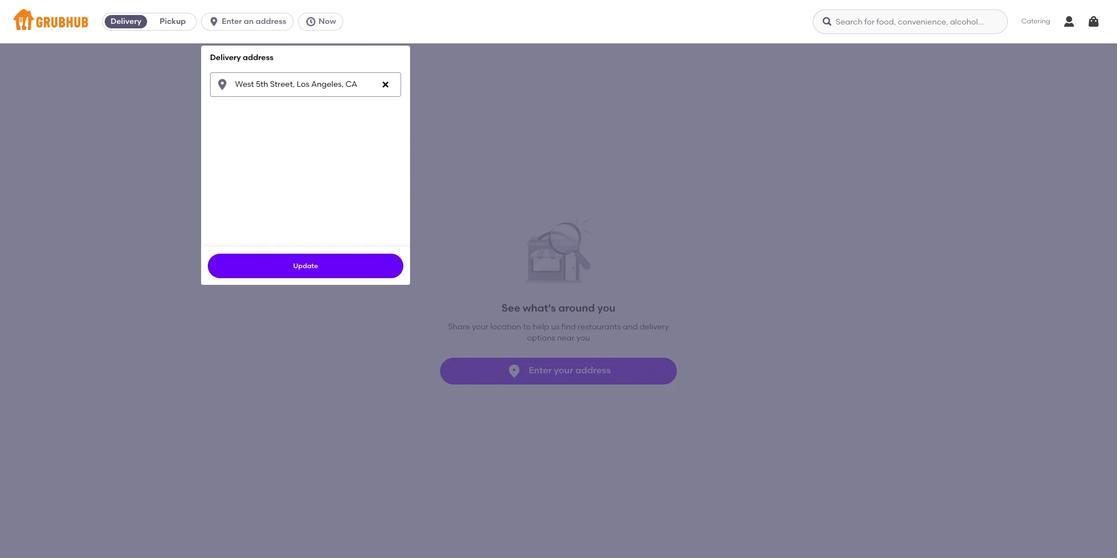 Task type: locate. For each thing, give the bounding box(es) containing it.
address down restaurants
[[575, 366, 611, 376]]

1 vertical spatial your
[[554, 366, 573, 376]]

0 horizontal spatial delivery
[[111, 17, 141, 26]]

you up restaurants
[[597, 302, 616, 315]]

address down enter an address
[[243, 53, 274, 62]]

0 vertical spatial delivery
[[111, 17, 141, 26]]

1 vertical spatial you
[[577, 334, 590, 343]]

us
[[551, 323, 560, 332]]

1 vertical spatial delivery
[[210, 53, 241, 62]]

svg image
[[1087, 15, 1101, 28], [208, 16, 220, 27], [305, 16, 316, 27], [822, 16, 833, 27], [216, 78, 229, 91], [381, 80, 390, 89]]

enter inside button
[[529, 366, 552, 376]]

delivery down the enter an address button
[[210, 53, 241, 62]]

delivery for delivery
[[111, 17, 141, 26]]

1 horizontal spatial your
[[554, 366, 573, 376]]

0 vertical spatial your
[[472, 323, 489, 332]]

find
[[561, 323, 576, 332]]

0 horizontal spatial you
[[577, 334, 590, 343]]

delivery
[[640, 323, 669, 332]]

enter right position icon
[[529, 366, 552, 376]]

an
[[244, 17, 254, 26]]

svg image inside now button
[[305, 16, 316, 27]]

2 vertical spatial address
[[575, 366, 611, 376]]

address right an
[[256, 17, 286, 26]]

1 vertical spatial enter
[[529, 366, 552, 376]]

enter left an
[[222, 17, 242, 26]]

enter inside button
[[222, 17, 242, 26]]

your
[[472, 323, 489, 332], [554, 366, 573, 376]]

update
[[293, 262, 318, 270]]

delivery address
[[210, 53, 274, 62]]

delivery inside delivery button
[[111, 17, 141, 26]]

share
[[448, 323, 470, 332]]

1 horizontal spatial enter
[[529, 366, 552, 376]]

enter an address button
[[201, 13, 298, 31]]

your inside button
[[554, 366, 573, 376]]

0 vertical spatial address
[[256, 17, 286, 26]]

0 vertical spatial you
[[597, 302, 616, 315]]

your right share at the left
[[472, 323, 489, 332]]

enter your address button
[[440, 358, 677, 385]]

and
[[623, 323, 638, 332]]

you
[[597, 302, 616, 315], [577, 334, 590, 343]]

address inside button
[[256, 17, 286, 26]]

delivery button
[[103, 13, 149, 31]]

your down near
[[554, 366, 573, 376]]

address inside button
[[575, 366, 611, 376]]

position icon image
[[506, 364, 522, 379]]

0 vertical spatial enter
[[222, 17, 242, 26]]

main navigation navigation
[[0, 0, 1117, 559]]

you right near
[[577, 334, 590, 343]]

your for share
[[472, 323, 489, 332]]

1 horizontal spatial you
[[597, 302, 616, 315]]

1 horizontal spatial delivery
[[210, 53, 241, 62]]

0 horizontal spatial enter
[[222, 17, 242, 26]]

your inside the share your location to help us find restaurants and delivery options near you
[[472, 323, 489, 332]]

0 horizontal spatial your
[[472, 323, 489, 332]]

to
[[523, 323, 531, 332]]

delivery
[[111, 17, 141, 26], [210, 53, 241, 62]]

now
[[319, 17, 336, 26]]

delivery left pickup
[[111, 17, 141, 26]]

enter
[[222, 17, 242, 26], [529, 366, 552, 376]]

address
[[256, 17, 286, 26], [243, 53, 274, 62], [575, 366, 611, 376]]



Task type: describe. For each thing, give the bounding box(es) containing it.
location
[[490, 323, 521, 332]]

catering button
[[1014, 9, 1058, 34]]

now button
[[298, 13, 348, 31]]

pickup button
[[149, 13, 196, 31]]

Enter an address search field
[[210, 72, 401, 97]]

enter for enter your address
[[529, 366, 552, 376]]

what's
[[523, 302, 556, 315]]

catering
[[1022, 17, 1050, 25]]

enter your address
[[529, 366, 611, 376]]

enter an address
[[222, 17, 286, 26]]

enter for enter an address
[[222, 17, 242, 26]]

around
[[559, 302, 595, 315]]

address for enter your address
[[575, 366, 611, 376]]

see what's around you
[[502, 302, 616, 315]]

delivery for delivery address
[[210, 53, 241, 62]]

1 vertical spatial address
[[243, 53, 274, 62]]

see
[[502, 302, 520, 315]]

address for enter an address
[[256, 17, 286, 26]]

restaurants
[[578, 323, 621, 332]]

options
[[527, 334, 555, 343]]

svg image inside the enter an address button
[[208, 16, 220, 27]]

your for enter
[[554, 366, 573, 376]]

help
[[533, 323, 549, 332]]

you inside the share your location to help us find restaurants and delivery options near you
[[577, 334, 590, 343]]

near
[[557, 334, 575, 343]]

pickup
[[160, 17, 186, 26]]

share your location to help us find restaurants and delivery options near you
[[448, 323, 669, 343]]

update button
[[208, 254, 404, 278]]



Task type: vqa. For each thing, say whether or not it's contained in the screenshot.
and
yes



